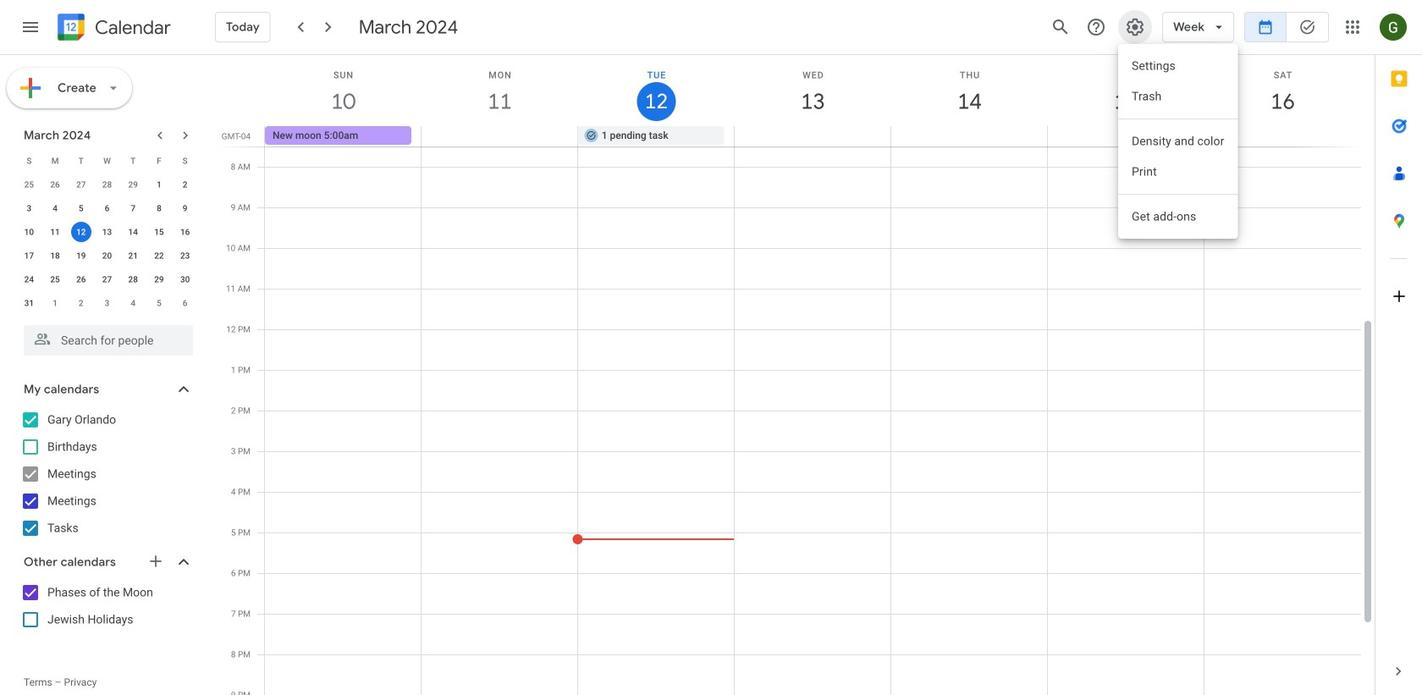 Task type: vqa. For each thing, say whether or not it's contained in the screenshot.
'heading' within the calendar "element"
no



Task type: describe. For each thing, give the bounding box(es) containing it.
26 element
[[71, 269, 91, 290]]

28 element
[[123, 269, 143, 290]]

27 element
[[97, 269, 117, 290]]

april 2 element
[[71, 293, 91, 313]]

april 4 element
[[123, 293, 143, 313]]

23 element
[[175, 246, 195, 266]]

21 element
[[123, 246, 143, 266]]

5 element
[[71, 198, 91, 218]]

february 26 element
[[45, 174, 65, 195]]

13 element
[[97, 222, 117, 242]]

11 element
[[45, 222, 65, 242]]

8 element
[[149, 198, 169, 218]]

9 element
[[175, 198, 195, 218]]

20 element
[[97, 246, 117, 266]]

24 element
[[19, 269, 39, 290]]

2 element
[[175, 174, 195, 195]]

main drawer image
[[20, 17, 41, 37]]

19 element
[[71, 246, 91, 266]]

cell inside march 2024 grid
[[68, 220, 94, 244]]

settings menu image
[[1126, 17, 1146, 37]]

31 element
[[19, 293, 39, 313]]

10 element
[[19, 222, 39, 242]]

3 element
[[19, 198, 39, 218]]

16 element
[[175, 222, 195, 242]]

other calendars list
[[3, 579, 210, 633]]

25 element
[[45, 269, 65, 290]]

april 5 element
[[149, 293, 169, 313]]

12, today element
[[71, 222, 91, 242]]

Search for people text field
[[34, 325, 183, 356]]

april 6 element
[[175, 293, 195, 313]]

14 element
[[123, 222, 143, 242]]



Task type: locate. For each thing, give the bounding box(es) containing it.
my calendars list
[[3, 406, 210, 542]]

heading inside calendar element
[[91, 17, 171, 38]]

cell
[[422, 126, 578, 147], [735, 126, 891, 147], [891, 126, 1048, 147], [1048, 126, 1204, 147], [1204, 126, 1361, 147], [68, 220, 94, 244]]

30 element
[[175, 269, 195, 290]]

february 29 element
[[123, 174, 143, 195]]

march 2024 grid
[[16, 149, 198, 315]]

row group
[[16, 173, 198, 315]]

1 element
[[149, 174, 169, 195]]

add other calendars image
[[147, 553, 164, 570]]

settings menu menu
[[1119, 44, 1239, 239]]

29 element
[[149, 269, 169, 290]]

heading
[[91, 17, 171, 38]]

22 element
[[149, 246, 169, 266]]

february 28 element
[[97, 174, 117, 195]]

february 27 element
[[71, 174, 91, 195]]

tab list
[[1376, 55, 1423, 648]]

6 element
[[97, 198, 117, 218]]

calendar element
[[54, 10, 171, 47]]

row
[[257, 126, 1375, 147], [16, 149, 198, 173], [16, 173, 198, 196], [16, 196, 198, 220], [16, 220, 198, 244], [16, 244, 198, 268], [16, 268, 198, 291], [16, 291, 198, 315]]

None search field
[[0, 318, 210, 356]]

april 3 element
[[97, 293, 117, 313]]

18 element
[[45, 246, 65, 266]]

17 element
[[19, 246, 39, 266]]

grid
[[217, 55, 1375, 695]]

15 element
[[149, 222, 169, 242]]

7 element
[[123, 198, 143, 218]]

april 1 element
[[45, 293, 65, 313]]

4 element
[[45, 198, 65, 218]]

february 25 element
[[19, 174, 39, 195]]



